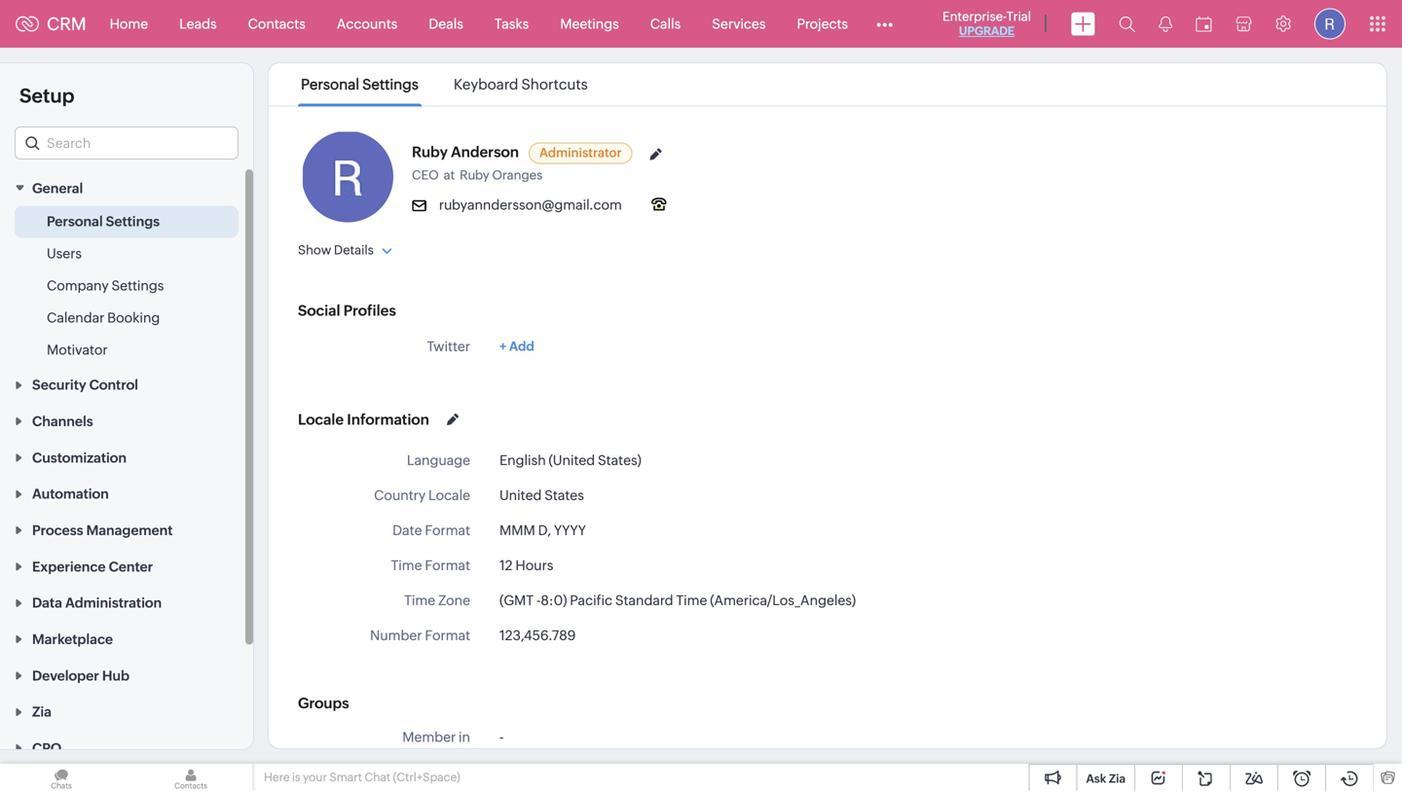 Task type: locate. For each thing, give the bounding box(es) containing it.
0 vertical spatial locale
[[298, 411, 344, 428]]

0 vertical spatial personal
[[301, 76, 359, 93]]

time left zone
[[404, 593, 436, 609]]

2 format from the top
[[425, 558, 470, 574]]

1 horizontal spatial personal settings
[[301, 76, 419, 93]]

0 vertical spatial ruby
[[412, 143, 448, 160]]

1 horizontal spatial locale
[[429, 488, 470, 504]]

pacific
[[570, 593, 613, 609]]

contacts
[[248, 16, 306, 32]]

- right (gmt
[[537, 593, 541, 609]]

data administration button
[[0, 585, 253, 621]]

personal settings link for keyboard shortcuts link
[[298, 76, 422, 93]]

1 vertical spatial personal
[[47, 214, 103, 229]]

0 horizontal spatial personal settings link
[[47, 212, 160, 231]]

united
[[500, 488, 542, 504]]

personal settings
[[301, 76, 419, 93], [47, 214, 160, 229]]

locale down language
[[429, 488, 470, 504]]

time zone
[[404, 593, 470, 609]]

country locale
[[374, 488, 470, 504]]

personal settings down "accounts" at the top left of page
[[301, 76, 419, 93]]

time for time zone
[[404, 593, 436, 609]]

in
[[459, 730, 470, 746]]

1 horizontal spatial -
[[537, 593, 541, 609]]

format for number format
[[425, 628, 470, 644]]

(gmt
[[500, 593, 534, 609]]

locale
[[298, 411, 344, 428], [429, 488, 470, 504]]

format up time format
[[425, 523, 470, 539]]

crm link
[[16, 14, 86, 34]]

keyboard shortcuts link
[[451, 76, 591, 93]]

center
[[109, 559, 153, 575]]

chats image
[[0, 765, 123, 792]]

locale information
[[298, 411, 429, 428]]

1 horizontal spatial personal
[[301, 76, 359, 93]]

+
[[500, 339, 507, 354]]

time down date
[[391, 558, 422, 574]]

oranges
[[492, 168, 543, 183]]

0 vertical spatial personal settings link
[[298, 76, 422, 93]]

(ctrl+space)
[[393, 771, 460, 785]]

1 horizontal spatial ruby
[[460, 168, 490, 183]]

personal settings inside general region
[[47, 214, 160, 229]]

(united
[[549, 453, 595, 469]]

1 horizontal spatial personal settings link
[[298, 76, 422, 93]]

ceo at ruby oranges
[[412, 168, 543, 183]]

twitter
[[427, 339, 470, 355]]

1 format from the top
[[425, 523, 470, 539]]

here
[[264, 771, 290, 785]]

1 vertical spatial personal settings
[[47, 214, 160, 229]]

marketplace button
[[0, 621, 253, 657]]

zone
[[438, 593, 470, 609]]

0 vertical spatial personal settings
[[301, 76, 419, 93]]

personal
[[301, 76, 359, 93], [47, 214, 103, 229]]

home link
[[94, 0, 164, 47]]

0 vertical spatial zia
[[32, 705, 52, 720]]

experience center button
[[0, 548, 253, 585]]

1 vertical spatial -
[[500, 730, 504, 746]]

personal settings link inside general region
[[47, 212, 160, 231]]

cpq button
[[0, 730, 253, 767]]

personal settings link down "accounts" at the top left of page
[[298, 76, 422, 93]]

create menu element
[[1060, 0, 1107, 47]]

date format
[[393, 523, 470, 539]]

0 horizontal spatial zia
[[32, 705, 52, 720]]

projects
[[797, 16, 848, 32]]

3 format from the top
[[425, 628, 470, 644]]

social
[[298, 302, 340, 319]]

personal settings down general dropdown button at the top left of page
[[47, 214, 160, 229]]

time for time format
[[391, 558, 422, 574]]

1 vertical spatial ruby
[[460, 168, 490, 183]]

profiles
[[344, 302, 396, 319]]

zia up cpq
[[32, 705, 52, 720]]

deals link
[[413, 0, 479, 47]]

smart
[[330, 771, 362, 785]]

locale left information
[[298, 411, 344, 428]]

member
[[403, 730, 456, 746]]

keyboard
[[454, 76, 519, 93]]

users link
[[47, 244, 82, 263]]

calendar image
[[1196, 16, 1213, 32]]

list containing personal settings
[[283, 63, 606, 106]]

Search text field
[[16, 128, 238, 159]]

personal inside list
[[301, 76, 359, 93]]

settings
[[362, 76, 419, 93], [106, 214, 160, 229], [112, 278, 164, 294]]

0 horizontal spatial ruby
[[412, 143, 448, 160]]

0 horizontal spatial personal
[[47, 214, 103, 229]]

format
[[425, 523, 470, 539], [425, 558, 470, 574], [425, 628, 470, 644]]

personal down "accounts" at the top left of page
[[301, 76, 359, 93]]

1 horizontal spatial zia
[[1109, 773, 1126, 786]]

tasks
[[495, 16, 529, 32]]

0 horizontal spatial personal settings
[[47, 214, 160, 229]]

1 vertical spatial format
[[425, 558, 470, 574]]

0 horizontal spatial locale
[[298, 411, 344, 428]]

ruby oranges link
[[460, 168, 548, 183]]

Other Modules field
[[864, 8, 906, 39]]

personal settings link
[[298, 76, 422, 93], [47, 212, 160, 231]]

settings down general dropdown button at the top left of page
[[106, 214, 160, 229]]

calendar booking link
[[47, 308, 160, 328]]

0 horizontal spatial -
[[500, 730, 504, 746]]

list
[[283, 63, 606, 106]]

format down zone
[[425, 628, 470, 644]]

experience
[[32, 559, 106, 575]]

0 vertical spatial format
[[425, 523, 470, 539]]

control
[[89, 378, 138, 393]]

trial
[[1007, 9, 1032, 24]]

personal settings link down general dropdown button at the top left of page
[[47, 212, 160, 231]]

2 vertical spatial format
[[425, 628, 470, 644]]

0 vertical spatial settings
[[362, 76, 419, 93]]

home
[[110, 16, 148, 32]]

d,
[[538, 523, 551, 539]]

states
[[545, 488, 584, 504]]

services
[[712, 16, 766, 32]]

format up zone
[[425, 558, 470, 574]]

zia right ask
[[1109, 773, 1126, 786]]

general button
[[0, 169, 253, 206]]

ask
[[1086, 773, 1107, 786]]

profile element
[[1303, 0, 1358, 47]]

administration
[[65, 596, 162, 611]]

administrator
[[540, 146, 622, 160]]

channels
[[32, 414, 93, 430]]

customization button
[[0, 439, 253, 476]]

calls
[[650, 16, 681, 32]]

zia
[[32, 705, 52, 720], [1109, 773, 1126, 786]]

groups
[[298, 695, 349, 713]]

zia inside dropdown button
[[32, 705, 52, 720]]

settings up booking
[[112, 278, 164, 294]]

- right the in
[[500, 730, 504, 746]]

ruby down ruby anderson
[[460, 168, 490, 183]]

leads
[[179, 16, 217, 32]]

channels button
[[0, 403, 253, 439]]

ruby up ceo
[[412, 143, 448, 160]]

motivator
[[47, 342, 108, 358]]

process management button
[[0, 512, 253, 548]]

None field
[[15, 127, 239, 160]]

1 vertical spatial personal settings link
[[47, 212, 160, 231]]

company settings
[[47, 278, 164, 294]]

show
[[298, 243, 331, 258]]

users
[[47, 246, 82, 261]]

social profiles
[[298, 302, 396, 319]]

settings down accounts link
[[362, 76, 419, 93]]

meetings link
[[545, 0, 635, 47]]

0 vertical spatial -
[[537, 593, 541, 609]]

personal up users link
[[47, 214, 103, 229]]

data administration
[[32, 596, 162, 611]]



Task type: vqa. For each thing, say whether or not it's contained in the screenshot.
Create Menu element
yes



Task type: describe. For each thing, give the bounding box(es) containing it.
personal inside general region
[[47, 214, 103, 229]]

1 vertical spatial zia
[[1109, 773, 1126, 786]]

enterprise-
[[943, 9, 1007, 24]]

security control button
[[0, 367, 253, 403]]

deals
[[429, 16, 464, 32]]

english (united states)
[[500, 453, 642, 469]]

process
[[32, 523, 83, 539]]

setup
[[19, 85, 75, 107]]

ruby anderson
[[412, 143, 519, 160]]

customization
[[32, 450, 127, 466]]

general
[[32, 181, 83, 196]]

booking
[[107, 310, 160, 326]]

leads link
[[164, 0, 232, 47]]

shortcuts
[[522, 76, 588, 93]]

company settings link
[[47, 276, 164, 295]]

marketplace
[[32, 632, 113, 648]]

language
[[407, 453, 470, 469]]

1 vertical spatial settings
[[106, 214, 160, 229]]

upgrade
[[959, 24, 1015, 38]]

zia button
[[0, 694, 253, 730]]

keyboard shortcuts
[[454, 76, 588, 93]]

show details link
[[298, 243, 392, 258]]

number format
[[370, 628, 470, 644]]

united states
[[500, 488, 584, 504]]

data
[[32, 596, 62, 611]]

management
[[86, 523, 173, 539]]

number
[[370, 628, 422, 644]]

ask zia
[[1086, 773, 1126, 786]]

developer hub button
[[0, 657, 253, 694]]

date
[[393, 523, 422, 539]]

12 hours
[[500, 558, 554, 574]]

states)
[[598, 453, 642, 469]]

your
[[303, 771, 327, 785]]

mmm d, yyyy
[[500, 523, 586, 539]]

format for date format
[[425, 523, 470, 539]]

mmm
[[500, 523, 535, 539]]

anderson
[[451, 143, 519, 160]]

is
[[292, 771, 301, 785]]

search image
[[1119, 16, 1136, 32]]

developer
[[32, 669, 99, 684]]

time format
[[391, 558, 470, 574]]

signals element
[[1147, 0, 1184, 48]]

signals image
[[1159, 16, 1173, 32]]

yyyy
[[554, 523, 586, 539]]

automation
[[32, 487, 109, 502]]

show details
[[298, 243, 374, 258]]

member in
[[403, 730, 470, 746]]

hub
[[102, 669, 130, 684]]

search element
[[1107, 0, 1147, 48]]

services link
[[697, 0, 782, 47]]

12
[[500, 558, 513, 574]]

profile image
[[1315, 8, 1346, 39]]

accounts link
[[321, 0, 413, 47]]

ceo
[[412, 168, 439, 183]]

calls link
[[635, 0, 697, 47]]

contacts image
[[130, 765, 252, 792]]

tasks link
[[479, 0, 545, 47]]

(gmt -8:0) pacific standard time (america/los_angeles)
[[500, 593, 856, 609]]

create menu image
[[1071, 12, 1096, 36]]

2 vertical spatial settings
[[112, 278, 164, 294]]

format for time format
[[425, 558, 470, 574]]

logo image
[[16, 16, 39, 32]]

here is your smart chat (ctrl+space)
[[264, 771, 460, 785]]

time right standard
[[676, 593, 707, 609]]

add
[[509, 339, 534, 354]]

calendar booking
[[47, 310, 160, 326]]

general region
[[0, 206, 253, 367]]

chat
[[365, 771, 391, 785]]

company
[[47, 278, 109, 294]]

details
[[334, 243, 374, 258]]

at
[[444, 168, 455, 183]]

personal settings link for users link
[[47, 212, 160, 231]]

(america/los_angeles)
[[710, 593, 856, 609]]

crm
[[47, 14, 86, 34]]

meetings
[[560, 16, 619, 32]]

developer hub
[[32, 669, 130, 684]]

enterprise-trial upgrade
[[943, 9, 1032, 38]]

calendar
[[47, 310, 105, 326]]

123,456.789
[[500, 628, 576, 644]]

security control
[[32, 378, 138, 393]]

personal settings inside list
[[301, 76, 419, 93]]

settings inside list
[[362, 76, 419, 93]]

projects link
[[782, 0, 864, 47]]

cpq
[[32, 741, 61, 757]]

1 vertical spatial locale
[[429, 488, 470, 504]]

security
[[32, 378, 86, 393]]

+ add
[[500, 339, 534, 354]]

accounts
[[337, 16, 398, 32]]

automation button
[[0, 476, 253, 512]]



